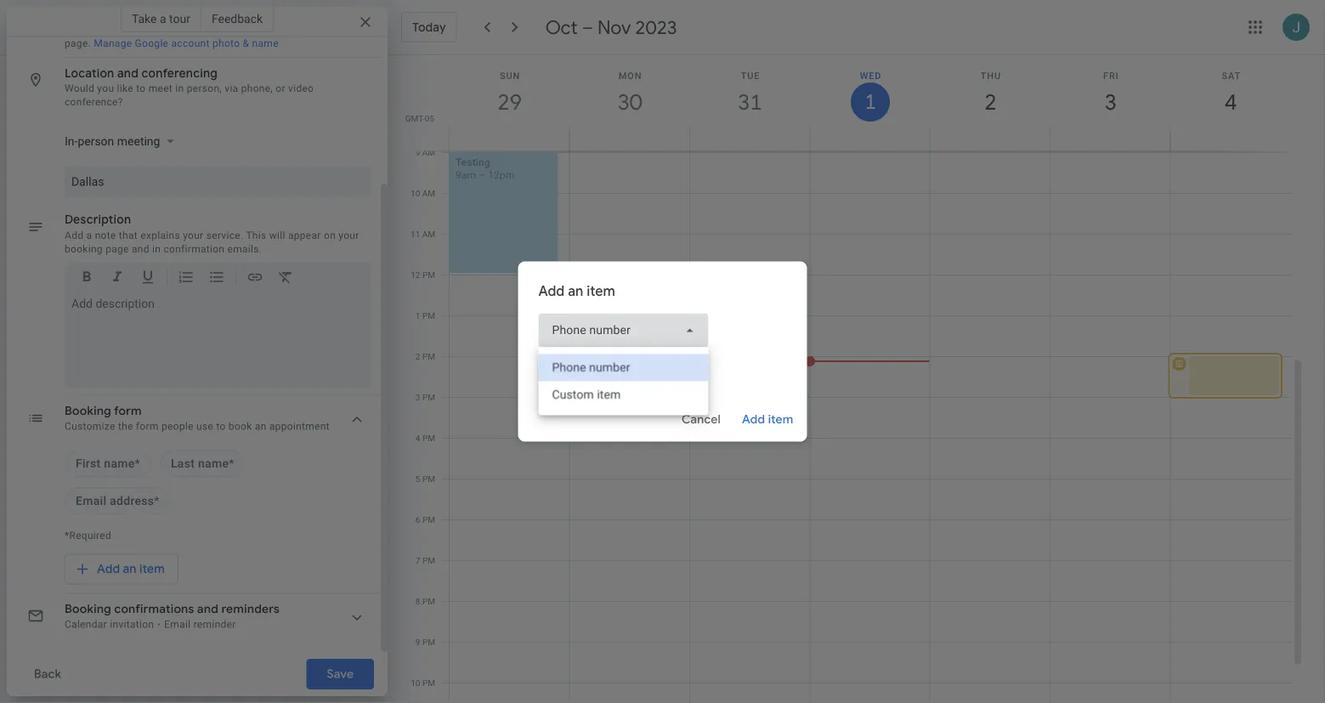 Task type: locate. For each thing, give the bounding box(es) containing it.
0 vertical spatial on
[[265, 24, 277, 36]]

name right &
[[252, 38, 279, 50]]

4
[[416, 433, 421, 444]]

0 vertical spatial this
[[65, 24, 85, 36]]

0 vertical spatial 10
[[411, 188, 420, 199]]

conferencing
[[142, 66, 218, 81]]

on right displayed
[[265, 24, 277, 36]]

and
[[117, 66, 139, 81], [132, 243, 150, 255]]

1 vertical spatial 10
[[411, 678, 421, 688]]

1 vertical spatial form
[[136, 421, 159, 433]]

* for first name
[[135, 457, 140, 471]]

5
[[416, 474, 421, 484]]

9 pm from the top
[[423, 597, 435, 607]]

0 vertical spatial the
[[279, 24, 294, 36]]

the inside the this is how your identity will be displayed on the booking page.
[[279, 24, 294, 36]]

1 horizontal spatial a
[[160, 11, 166, 26]]

1 horizontal spatial name
[[198, 457, 229, 471]]

on right "appear"
[[324, 230, 336, 242]]

10
[[411, 188, 420, 199], [411, 678, 421, 688]]

pm right 5
[[423, 474, 435, 484]]

a left note
[[86, 230, 92, 242]]

2 option from the top
[[539, 381, 709, 409]]

to
[[136, 83, 146, 95], [216, 421, 226, 433]]

booking form customize the form people use to book an appointment
[[65, 404, 330, 433]]

0 vertical spatial to
[[136, 83, 146, 95]]

–
[[582, 15, 594, 39]]

pm down 9 pm
[[423, 678, 435, 688]]

1 horizontal spatial booking
[[297, 24, 335, 36]]

2 pm
[[416, 352, 435, 362]]

*
[[135, 457, 140, 471], [229, 457, 234, 471], [154, 495, 160, 509]]

6 pm from the top
[[423, 474, 435, 484]]

page
[[106, 243, 129, 255]]

1 horizontal spatial will
[[269, 230, 286, 242]]

oct
[[546, 15, 578, 39]]

pm for 8 pm
[[423, 597, 435, 607]]

add inside description add a note that explains your service. this will appear on your booking page and in confirmation emails.
[[65, 230, 84, 242]]

0 vertical spatial add an item
[[539, 282, 616, 300]]

10 down 9 pm
[[411, 678, 421, 688]]

11 pm from the top
[[423, 678, 435, 688]]

am down 9 am
[[422, 188, 435, 199]]

list item
[[65, 451, 151, 478], [160, 451, 245, 478], [65, 488, 171, 515]]

1 horizontal spatial on
[[324, 230, 336, 242]]

2 9 from the top
[[416, 637, 421, 648]]

booking inside the this is how your identity will be displayed on the booking page.
[[297, 24, 335, 36]]

to right like
[[136, 83, 146, 95]]

4 pm
[[416, 433, 435, 444]]

7 pm
[[416, 556, 435, 566]]

will left "appear"
[[269, 230, 286, 242]]

1 vertical spatial am
[[422, 188, 435, 199]]

1 vertical spatial in
[[152, 243, 161, 255]]

10 pm from the top
[[423, 637, 435, 648]]

to inside "booking form customize the form people use to book an appointment"
[[216, 421, 226, 433]]

2 10 from the top
[[411, 678, 421, 688]]

0 vertical spatial will
[[183, 24, 199, 36]]

the right customize
[[118, 421, 133, 433]]

bulleted list image
[[208, 269, 225, 289]]

pm for 6 pm
[[423, 515, 435, 525]]

account
[[171, 38, 210, 50]]

0 vertical spatial and
[[117, 66, 139, 81]]

phone,
[[241, 83, 273, 95]]

question type list box
[[539, 347, 709, 415]]

9 for 9 pm
[[416, 637, 421, 648]]

item
[[587, 282, 616, 300], [769, 412, 794, 427], [140, 562, 165, 577]]

item down address
[[140, 562, 165, 577]]

will inside description add a note that explains your service. this will appear on your booking page and in confirmation emails.
[[269, 230, 286, 242]]

1 am from the top
[[422, 148, 435, 158]]

1 horizontal spatial add an item
[[539, 282, 616, 300]]

email
[[76, 495, 107, 509]]

your right "appear"
[[339, 230, 359, 242]]

the inside "booking form customize the form people use to book an appointment"
[[118, 421, 133, 433]]

0 vertical spatial am
[[422, 148, 435, 158]]

note
[[95, 230, 116, 242]]

you
[[97, 83, 114, 95]]

add an item up project
[[539, 282, 616, 300]]

0 horizontal spatial will
[[183, 24, 199, 36]]

pm right 1
[[423, 311, 435, 321]]

1 horizontal spatial the
[[279, 24, 294, 36]]

list item down use
[[160, 451, 245, 478]]

column header
[[449, 55, 570, 151], [569, 55, 690, 151], [690, 55, 811, 151], [810, 55, 931, 151], [930, 55, 1051, 151], [1050, 55, 1172, 151], [1171, 55, 1292, 151]]

0 horizontal spatial an
[[123, 562, 137, 577]]

form left people
[[136, 421, 159, 433]]

9 down 8
[[416, 637, 421, 648]]

pm right 2
[[423, 352, 435, 362]]

an
[[568, 282, 584, 300], [255, 421, 267, 433], [123, 562, 137, 577]]

add an item dialog
[[518, 262, 808, 442]]

video
[[288, 83, 314, 95]]

0 vertical spatial a
[[160, 11, 166, 26]]

1 horizontal spatial in
[[175, 83, 184, 95]]

1 vertical spatial 9
[[416, 637, 421, 648]]

item right cancel button
[[769, 412, 794, 427]]

1 horizontal spatial item
[[587, 282, 616, 300]]

2 vertical spatial item
[[140, 562, 165, 577]]

5 pm
[[416, 474, 435, 484]]

add an item down *required
[[97, 562, 165, 577]]

name for first name *
[[104, 457, 135, 471]]

list item up email address *
[[65, 451, 151, 478]]

your right how on the left top of the page
[[122, 24, 142, 36]]

location and conferencing would you like to meet in person, via phone, or video conference?
[[65, 66, 314, 108]]

0 horizontal spatial *
[[135, 457, 140, 471]]

project button
[[569, 357, 679, 437]]

in down conferencing
[[175, 83, 184, 95]]

add
[[65, 230, 84, 242], [539, 282, 565, 300], [743, 412, 766, 427], [97, 562, 120, 577]]

2 column header from the left
[[569, 55, 690, 151]]

1
[[416, 311, 421, 321]]

an down address
[[123, 562, 137, 577]]

feedback button
[[201, 5, 274, 32]]

0 vertical spatial 9
[[416, 148, 420, 158]]

testing
[[456, 156, 490, 168]]

0 horizontal spatial your
[[122, 24, 142, 36]]

this up page.
[[65, 24, 85, 36]]

12 pm
[[411, 270, 435, 280]]

like
[[117, 83, 133, 95]]

0 horizontal spatial in
[[152, 243, 161, 255]]

to right use
[[216, 421, 226, 433]]

2 horizontal spatial name
[[252, 38, 279, 50]]

booking up video
[[297, 24, 335, 36]]

am right the "11"
[[422, 229, 435, 239]]

list item containing email address
[[65, 488, 171, 515]]

email address *
[[76, 495, 160, 509]]

required
[[568, 367, 616, 381]]

1 vertical spatial item
[[769, 412, 794, 427]]

0 horizontal spatial the
[[118, 421, 133, 433]]

pm for 3 pm
[[423, 393, 435, 403]]

2 horizontal spatial your
[[339, 230, 359, 242]]

will
[[183, 24, 199, 36], [269, 230, 286, 242]]

0 horizontal spatial booking
[[65, 243, 103, 255]]

am
[[422, 148, 435, 158], [422, 188, 435, 199], [422, 229, 435, 239]]

1 vertical spatial this
[[246, 230, 267, 242]]

your
[[122, 24, 142, 36], [183, 230, 204, 242], [339, 230, 359, 242]]

italic image
[[109, 269, 126, 289]]

option
[[539, 354, 709, 381], [539, 381, 709, 409]]

to inside "location and conferencing would you like to meet in person, via phone, or video conference?"
[[136, 83, 146, 95]]

the right displayed
[[279, 24, 294, 36]]

8 pm from the top
[[423, 556, 435, 566]]

pm right 6
[[423, 515, 435, 525]]

list item down first name *
[[65, 488, 171, 515]]

pm right 3
[[423, 393, 435, 403]]

0 vertical spatial in
[[175, 83, 184, 95]]

add item
[[743, 412, 794, 427]]

1 vertical spatial the
[[118, 421, 133, 433]]

location
[[65, 66, 114, 81]]

pm right 8
[[423, 597, 435, 607]]

list item containing first name
[[65, 451, 151, 478]]

1 horizontal spatial to
[[216, 421, 226, 433]]

pm for 5 pm
[[423, 474, 435, 484]]

be
[[202, 24, 214, 36]]

2 vertical spatial am
[[422, 229, 435, 239]]

item up project
[[587, 282, 616, 300]]

1 horizontal spatial your
[[183, 230, 204, 242]]

1 vertical spatial to
[[216, 421, 226, 433]]

pm for 7 pm
[[423, 556, 435, 566]]

10 up the "11"
[[411, 188, 420, 199]]

am down 05
[[422, 148, 435, 158]]

explains
[[141, 230, 180, 242]]

4 pm from the top
[[423, 393, 435, 403]]

in
[[175, 83, 184, 95], [152, 243, 161, 255]]

1 vertical spatial an
[[255, 421, 267, 433]]

0 horizontal spatial this
[[65, 24, 85, 36]]

7 pm from the top
[[423, 515, 435, 525]]

0 horizontal spatial a
[[86, 230, 92, 242]]

None field
[[539, 313, 709, 347]]

2 horizontal spatial item
[[769, 412, 794, 427]]

2 vertical spatial an
[[123, 562, 137, 577]]

0 horizontal spatial name
[[104, 457, 135, 471]]

9 down gmt-05
[[416, 148, 420, 158]]

insert link image
[[247, 269, 264, 289]]

Description text field
[[71, 297, 364, 382]]

will inside the this is how your identity will be displayed on the booking page.
[[183, 24, 199, 36]]

tour
[[169, 11, 190, 26]]

manage google account photo & name link
[[94, 38, 279, 50]]

pm right 12
[[423, 270, 435, 280]]

cancel button
[[675, 399, 729, 440]]

and down that
[[132, 243, 150, 255]]

grid
[[395, 55, 1306, 703]]

pm right 7
[[423, 556, 435, 566]]

1 horizontal spatial *
[[154, 495, 160, 509]]

1 vertical spatial add an item
[[97, 562, 165, 577]]

1 vertical spatial on
[[324, 230, 336, 242]]

9 pm
[[416, 637, 435, 648]]

a left tour
[[160, 11, 166, 26]]

0 horizontal spatial add an item
[[97, 562, 165, 577]]

remove formatting image
[[277, 269, 294, 289]]

appear
[[288, 230, 321, 242]]

name right last at the bottom of the page
[[198, 457, 229, 471]]

6 pm
[[416, 515, 435, 525]]

0 horizontal spatial to
[[136, 83, 146, 95]]

and up like
[[117, 66, 139, 81]]

this up emails.
[[246, 230, 267, 242]]

via
[[225, 83, 239, 95]]

am for 10 am
[[422, 188, 435, 199]]

add an item button
[[65, 555, 178, 585]]

form right booking at the left bottom of the page
[[114, 404, 142, 419]]

1 horizontal spatial this
[[246, 230, 267, 242]]

on inside the this is how your identity will be displayed on the booking page.
[[265, 24, 277, 36]]

feedback
[[212, 11, 263, 26]]

2 pm from the top
[[423, 311, 435, 321]]

pm right the 4
[[423, 433, 435, 444]]

1 9 from the top
[[416, 148, 420, 158]]

0 vertical spatial booking
[[297, 24, 335, 36]]

2 am from the top
[[422, 188, 435, 199]]

in inside description add a note that explains your service. this will appear on your booking page and in confirmation emails.
[[152, 243, 161, 255]]

3 pm from the top
[[423, 352, 435, 362]]

3 am from the top
[[422, 229, 435, 239]]

add an item
[[539, 282, 616, 300], [97, 562, 165, 577]]

2 horizontal spatial *
[[229, 457, 234, 471]]

form
[[114, 404, 142, 419], [136, 421, 159, 433]]

this inside the this is how your identity will be displayed on the booking page.
[[65, 24, 85, 36]]

booking
[[297, 24, 335, 36], [65, 243, 103, 255]]

your up confirmation on the left top
[[183, 230, 204, 242]]

an up project
[[568, 282, 584, 300]]

gmt-05
[[405, 113, 435, 123]]

1 vertical spatial booking
[[65, 243, 103, 255]]

1 horizontal spatial an
[[255, 421, 267, 433]]

0 horizontal spatial on
[[265, 24, 277, 36]]

back
[[34, 667, 61, 682]]

am for 11 am
[[422, 229, 435, 239]]

1 vertical spatial will
[[269, 230, 286, 242]]

7
[[416, 556, 421, 566]]

1 vertical spatial a
[[86, 230, 92, 242]]

booking down note
[[65, 243, 103, 255]]

1 pm from the top
[[423, 270, 435, 280]]

an right book
[[255, 421, 267, 433]]

will up account
[[183, 24, 199, 36]]

1 vertical spatial and
[[132, 243, 150, 255]]

9
[[416, 148, 420, 158], [416, 637, 421, 648]]

name right first
[[104, 457, 135, 471]]

grid containing testing
[[395, 55, 1306, 703]]

12
[[411, 270, 421, 280]]

0 vertical spatial item
[[587, 282, 616, 300]]

0 vertical spatial an
[[568, 282, 584, 300]]

&
[[243, 38, 249, 50]]

pm
[[423, 270, 435, 280], [423, 311, 435, 321], [423, 352, 435, 362], [423, 393, 435, 403], [423, 433, 435, 444], [423, 474, 435, 484], [423, 515, 435, 525], [423, 556, 435, 566], [423, 597, 435, 607], [423, 637, 435, 648], [423, 678, 435, 688]]

1 10 from the top
[[411, 188, 420, 199]]

2 horizontal spatial an
[[568, 282, 584, 300]]

add an item inside button
[[97, 562, 165, 577]]

in down explains
[[152, 243, 161, 255]]

5 pm from the top
[[423, 433, 435, 444]]

4 column header from the left
[[810, 55, 931, 151]]

pm down 8 pm
[[423, 637, 435, 648]]

10 pm
[[411, 678, 435, 688]]



Task type: describe. For each thing, give the bounding box(es) containing it.
person,
[[187, 83, 222, 95]]

customize
[[65, 421, 115, 433]]

8 pm
[[416, 597, 435, 607]]

manage
[[94, 38, 132, 50]]

05
[[425, 113, 435, 123]]

5 column header from the left
[[930, 55, 1051, 151]]

last
[[171, 457, 195, 471]]

2
[[416, 352, 421, 362]]

add item button
[[736, 399, 801, 440]]

how
[[99, 24, 119, 36]]

pm for 4 pm
[[423, 433, 435, 444]]

appointment
[[269, 421, 330, 433]]

google
[[135, 38, 169, 50]]

displayed
[[216, 24, 262, 36]]

project
[[576, 361, 609, 373]]

0 vertical spatial form
[[114, 404, 142, 419]]

oct – nov 2023
[[546, 15, 677, 39]]

first
[[76, 457, 101, 471]]

back button
[[20, 659, 75, 690]]

0 horizontal spatial item
[[140, 562, 165, 577]]

pm for 12 pm
[[423, 270, 435, 280]]

bold image
[[78, 269, 95, 289]]

in inside "location and conferencing would you like to meet in person, via phone, or video conference?"
[[175, 83, 184, 95]]

service.
[[206, 230, 244, 242]]

11 am
[[411, 229, 435, 239]]

1 option from the top
[[539, 354, 709, 381]]

a inside take a tour 'button'
[[160, 11, 166, 26]]

7 column header from the left
[[1171, 55, 1292, 151]]

9 am
[[416, 148, 435, 158]]

first name *
[[76, 457, 140, 471]]

today button
[[401, 12, 457, 43]]

an inside "booking form customize the form people use to book an appointment"
[[255, 421, 267, 433]]

that
[[119, 230, 138, 242]]

pm for 9 pm
[[423, 637, 435, 648]]

emails.
[[228, 243, 262, 255]]

manage google account photo & name
[[94, 38, 279, 50]]

pm for 1 pm
[[423, 311, 435, 321]]

is
[[88, 24, 96, 36]]

your inside the this is how your identity will be displayed on the booking page.
[[122, 24, 142, 36]]

and inside "location and conferencing would you like to meet in person, via phone, or video conference?"
[[117, 66, 139, 81]]

meet
[[149, 83, 173, 95]]

none field inside add an item dialog
[[539, 313, 709, 347]]

gmt-
[[405, 113, 425, 123]]

and inside description add a note that explains your service. this will appear on your booking page and in confirmation emails.
[[132, 243, 150, 255]]

6
[[416, 515, 421, 525]]

2023
[[636, 15, 677, 39]]

description
[[65, 213, 131, 228]]

cancel
[[682, 412, 721, 427]]

would
[[65, 83, 94, 95]]

an inside dialog
[[568, 282, 584, 300]]

a inside description add a note that explains your service. this will appear on your booking page and in confirmation emails.
[[86, 230, 92, 242]]

last name *
[[171, 457, 234, 471]]

add an item inside dialog
[[539, 282, 616, 300]]

numbered list image
[[178, 269, 195, 289]]

*required
[[65, 530, 111, 542]]

* for email address
[[154, 495, 160, 509]]

this inside description add a note that explains your service. this will appear on your booking page and in confirmation emails.
[[246, 230, 267, 242]]

conference?
[[65, 97, 123, 108]]

booking inside description add a note that explains your service. this will appear on your booking page and in confirmation emails.
[[65, 243, 103, 255]]

nov
[[598, 15, 631, 39]]

3 pm
[[416, 393, 435, 403]]

an inside button
[[123, 562, 137, 577]]

name for last name *
[[198, 457, 229, 471]]

formatting options toolbar
[[65, 263, 371, 299]]

address
[[110, 495, 154, 509]]

11
[[411, 229, 420, 239]]

pm for 2 pm
[[423, 352, 435, 362]]

book
[[229, 421, 252, 433]]

list item containing last name
[[160, 451, 245, 478]]

page.
[[65, 38, 91, 50]]

pm for 10 pm
[[423, 678, 435, 688]]

booking
[[65, 404, 111, 419]]

or
[[276, 83, 286, 95]]

take a tour
[[132, 11, 190, 26]]

10 for 10 am
[[411, 188, 420, 199]]

am for 9 am
[[422, 148, 435, 158]]

1 pm
[[416, 311, 435, 321]]

1 column header from the left
[[449, 55, 570, 151]]

testing button
[[449, 153, 558, 273]]

take a tour button
[[121, 5, 201, 32]]

today
[[412, 20, 446, 35]]

* for last name
[[229, 457, 234, 471]]

6 column header from the left
[[1050, 55, 1172, 151]]

8
[[416, 597, 421, 607]]

use
[[196, 421, 214, 433]]

9 for 9 am
[[416, 148, 420, 158]]

description add a note that explains your service. this will appear on your booking page and in confirmation emails.
[[65, 213, 359, 255]]

this is how your identity will be displayed on the booking page.
[[65, 24, 335, 50]]

confirmation
[[164, 243, 225, 255]]

take
[[132, 11, 157, 26]]

people
[[162, 421, 194, 433]]

on inside description add a note that explains your service. this will appear on your booking page and in confirmation emails.
[[324, 230, 336, 242]]

10 am
[[411, 188, 435, 199]]

3 column header from the left
[[690, 55, 811, 151]]

underline image
[[139, 269, 156, 289]]

identity
[[145, 24, 180, 36]]

10 for 10 pm
[[411, 678, 421, 688]]

3
[[416, 393, 421, 403]]



Task type: vqa. For each thing, say whether or not it's contained in the screenshot.
2nd Maximum from the top of the page
no



